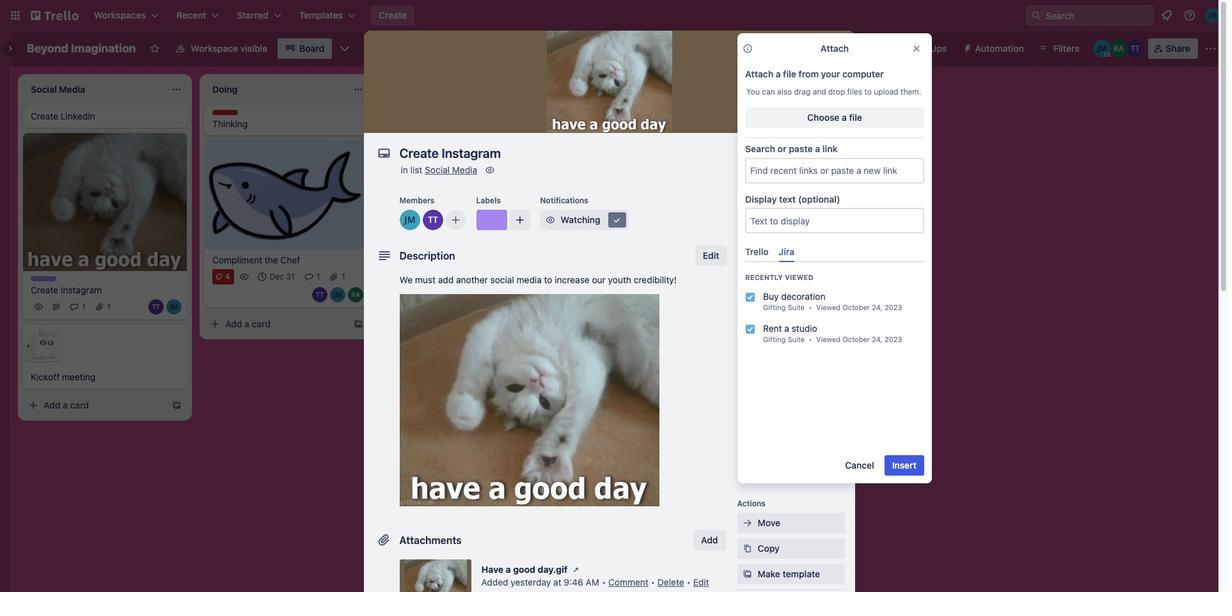 Task type: describe. For each thing, give the bounding box(es) containing it.
add inside button
[[702, 535, 718, 546]]

add
[[438, 275, 454, 285]]

you
[[747, 87, 760, 97]]

viewed inside the rent a studio gifting suite • viewed october 24, 2023
[[817, 336, 841, 344]]

4
[[225, 272, 230, 281]]

tab list containing trello
[[741, 241, 930, 263]]

notifications
[[541, 196, 589, 205]]

list item image for rent
[[746, 325, 756, 335]]

media
[[517, 275, 542, 285]]

and
[[813, 87, 827, 97]]

copy link
[[738, 539, 845, 559]]

star or unstar board image
[[150, 44, 160, 54]]

make
[[758, 569, 781, 580]]

1 vertical spatial list
[[411, 164, 423, 175]]

0 vertical spatial color: purple, title: none image
[[477, 210, 507, 230]]

close popover image
[[912, 44, 922, 54]]

thinking link
[[213, 118, 361, 131]]

1 horizontal spatial create from template… image
[[535, 116, 545, 127]]

add for add a card button for create from template… icon
[[44, 400, 60, 411]]

back to home image
[[31, 5, 79, 26]]

9:46
[[564, 577, 584, 588]]

recently viewed list box
[[735, 286, 935, 350]]

1 right 31
[[317, 272, 320, 281]]

0 horizontal spatial labels
[[477, 196, 501, 205]]

filters button
[[1035, 38, 1084, 59]]

rent a studio gifting suite • viewed october 24, 2023
[[764, 324, 903, 344]]

0 notifications image
[[1160, 8, 1175, 23]]

file for attach
[[784, 68, 797, 79]]

cancel
[[846, 460, 875, 471]]

comment link
[[609, 577, 649, 588]]

1 up jeremy miller (jeremymiller198) icon
[[342, 272, 345, 281]]

must
[[415, 275, 436, 285]]

attachment button
[[738, 307, 845, 328]]

have a good day.gif
[[482, 565, 568, 575]]

• inside the rent a studio gifting suite • viewed october 24, 2023
[[809, 336, 813, 344]]

edit link
[[694, 577, 710, 588]]

create for create
[[379, 10, 407, 20]]

2 horizontal spatial to
[[865, 87, 872, 97]]

delete
[[658, 577, 685, 588]]

1 vertical spatial terry turtle (terryturtle) image
[[148, 300, 164, 315]]

attach for attach a file from your computer
[[746, 68, 774, 79]]

drop
[[829, 87, 846, 97]]

can
[[763, 87, 776, 97]]

2023 inside 'buy decoration gifting suite • viewed october 24, 2023'
[[885, 304, 903, 312]]

fields
[[793, 337, 818, 348]]

0 horizontal spatial add a card
[[44, 400, 89, 411]]

power- inside button
[[901, 43, 931, 54]]

add to card
[[738, 191, 781, 200]]

buy decoration option
[[735, 286, 935, 318]]

create linkedin
[[31, 111, 95, 122]]

ups inside button
[[931, 43, 948, 54]]

kickoff
[[31, 372, 60, 383]]

attach a file from your computer
[[746, 68, 884, 79]]

template
[[783, 569, 821, 580]]

instagram
[[61, 285, 102, 296]]

share
[[1167, 43, 1191, 54]]

sm image for automation
[[958, 38, 976, 56]]

0 horizontal spatial terry turtle (terryturtle) image
[[312, 287, 328, 303]]

social
[[425, 164, 450, 175]]

studio
[[792, 324, 818, 334]]

paste
[[789, 143, 813, 154]]

files
[[848, 87, 863, 97]]

file for choose
[[850, 112, 863, 123]]

buy
[[764, 292, 779, 302]]

create linkedin link
[[31, 110, 179, 123]]

beyond
[[27, 42, 68, 55]]

choose a file element
[[746, 108, 925, 128]]

custom
[[758, 337, 791, 348]]

more info image
[[743, 44, 753, 54]]

sm image for watching
[[544, 214, 557, 227]]

1 horizontal spatial terry turtle (terryturtle) image
[[423, 210, 443, 230]]

1 horizontal spatial ruby anderson (rubyanderson7) image
[[1110, 40, 1128, 58]]

create button
[[371, 5, 415, 26]]

1 vertical spatial edit
[[694, 577, 710, 588]]

have
[[482, 565, 504, 575]]

1 vertical spatial to
[[755, 191, 762, 200]]

in
[[401, 164, 408, 175]]

sm image for members
[[742, 209, 754, 221]]

sm image for labels
[[742, 234, 754, 247]]

workspace visible
[[191, 43, 268, 54]]

compliment
[[213, 255, 262, 265]]

day.gif
[[538, 565, 568, 575]]

kickoff meeting
[[31, 372, 96, 383]]

suite inside the rent a studio gifting suite • viewed october 24, 2023
[[788, 336, 805, 344]]

filters
[[1054, 43, 1080, 54]]

add another list
[[586, 83, 653, 93]]

jeremy miller (jeremymiller198) image
[[330, 287, 346, 303]]

1 vertical spatial ruby anderson (rubyanderson7) image
[[348, 287, 364, 303]]

sm image inside cover link
[[801, 109, 813, 122]]

our
[[592, 275, 606, 285]]

choose
[[808, 112, 840, 123]]

display
[[746, 194, 777, 205]]

0 vertical spatial viewed
[[785, 274, 814, 282]]

youth
[[608, 275, 632, 285]]

add a card button for create from template… icon
[[23, 396, 166, 416]]

Board name text field
[[20, 38, 142, 59]]

thoughts
[[213, 110, 248, 120]]

description
[[400, 250, 456, 262]]

comment
[[609, 577, 649, 588]]

also
[[778, 87, 792, 97]]

added yesterday at 9:46 am
[[482, 577, 600, 588]]

create for create linkedin
[[31, 111, 58, 122]]

edit button
[[696, 246, 727, 266]]

buy decoration gifting suite • viewed october 24, 2023
[[764, 292, 903, 312]]

we
[[400, 275, 413, 285]]

a inside the rent a studio gifting suite • viewed october 24, 2023
[[785, 324, 790, 334]]

compliment the chef
[[213, 255, 300, 265]]

24, inside 'buy decoration gifting suite • viewed october 24, 2023'
[[873, 304, 883, 312]]

create for create instagram
[[31, 285, 58, 296]]

0 horizontal spatial power-
[[738, 370, 764, 380]]

added
[[482, 577, 509, 588]]

good
[[513, 565, 536, 575]]

increase
[[555, 275, 590, 285]]

compliment the chef link
[[213, 254, 361, 267]]

0 horizontal spatial another
[[456, 275, 488, 285]]

move link
[[738, 513, 845, 534]]

color: bold red, title: "thoughts" element
[[213, 110, 248, 120]]

labels link
[[738, 230, 845, 251]]

customize views image
[[339, 42, 352, 55]]

create instagram link
[[31, 284, 179, 297]]

checklist link
[[738, 256, 845, 277]]



Task type: vqa. For each thing, say whether or not it's contained in the screenshot.
Enhance
no



Task type: locate. For each thing, give the bounding box(es) containing it.
2 vertical spatial to
[[544, 275, 553, 285]]

Search or paste a link field
[[747, 159, 924, 182]]

labels
[[477, 196, 501, 205], [758, 235, 786, 246]]

2 vertical spatial create
[[31, 285, 58, 296]]

list inside button
[[641, 83, 653, 93]]

gifting inside 'buy decoration gifting suite • viewed october 24, 2023'
[[764, 304, 786, 312]]

automation button
[[958, 38, 1032, 59]]

• down decoration
[[809, 304, 813, 312]]

2 october from the top
[[843, 336, 871, 344]]

0 vertical spatial add a card button
[[205, 314, 348, 335]]

sm image up 9:46
[[570, 564, 583, 577]]

sm image inside move link
[[742, 517, 754, 530]]

recently
[[746, 274, 783, 282]]

ruby anderson (rubyanderson7) image right jeremy miller (jeremymiller198) icon
[[348, 287, 364, 303]]

checklist
[[758, 261, 798, 271]]

delete link
[[658, 577, 685, 588]]

viewed up the rent a studio gifting suite • viewed october 24, 2023
[[817, 304, 841, 312]]

primary element
[[0, 0, 1229, 31]]

1 down create instagram link
[[107, 302, 111, 312]]

1 vertical spatial ups
[[764, 370, 779, 380]]

members link
[[738, 205, 845, 225]]

0 vertical spatial list
[[641, 83, 653, 93]]

0 horizontal spatial color: purple, title: none image
[[31, 277, 56, 282]]

0 horizontal spatial power-ups
[[738, 370, 779, 380]]

(optional)
[[799, 194, 841, 205]]

0 vertical spatial •
[[809, 304, 813, 312]]

automation inside button
[[976, 43, 1025, 54]]

list item image inside buy decoration option
[[746, 293, 756, 303]]

october
[[843, 304, 871, 312], [843, 336, 871, 344]]

1 horizontal spatial color: purple, title: none image
[[477, 210, 507, 230]]

or
[[778, 143, 787, 154]]

insert button
[[885, 456, 925, 476]]

1 suite from the top
[[788, 304, 805, 312]]

ruby anderson (rubyanderson7) image
[[1110, 40, 1128, 58], [348, 287, 364, 303]]

computer
[[843, 68, 884, 79]]

0 horizontal spatial list
[[411, 164, 423, 175]]

1 vertical spatial automation
[[738, 421, 781, 431]]

0 vertical spatial labels
[[477, 196, 501, 205]]

0 vertical spatial ups
[[931, 43, 948, 54]]

list item image left rent
[[746, 325, 756, 335]]

automation
[[976, 43, 1025, 54], [738, 421, 781, 431]]

power- down custom
[[738, 370, 764, 380]]

terry turtle (terryturtle) image left "add members to card" icon
[[423, 210, 443, 230]]

0 vertical spatial edit
[[703, 250, 720, 261]]

0 vertical spatial to
[[865, 87, 872, 97]]

add for add another list button
[[586, 83, 603, 93]]

make template link
[[738, 565, 845, 585]]

a inside choose a file element
[[842, 112, 847, 123]]

decoration
[[782, 292, 826, 302]]

Display text (optional) field
[[747, 209, 924, 233]]

add inside button
[[586, 83, 603, 93]]

1 horizontal spatial add a card button
[[205, 314, 348, 335]]

gifting down rent
[[764, 336, 786, 344]]

to left text
[[755, 191, 762, 200]]

show menu image
[[1205, 42, 1218, 55]]

card for left create from template… image
[[252, 319, 271, 329]]

sm image for copy
[[742, 543, 754, 556]]

1 down instagram
[[82, 302, 85, 312]]

sm image inside make template link
[[742, 568, 754, 581]]

1 horizontal spatial automation
[[976, 43, 1025, 54]]

list item image left "dates" at right
[[746, 293, 756, 303]]

suite down decoration
[[788, 304, 805, 312]]

file down files
[[850, 112, 863, 123]]

card for create from template… icon
[[70, 400, 89, 411]]

list
[[641, 83, 653, 93], [411, 164, 423, 175]]

have\_a\_good\_day.gif image
[[400, 294, 660, 507]]

rent
[[764, 324, 783, 334]]

0 vertical spatial attach
[[821, 43, 849, 54]]

0 vertical spatial 2023
[[885, 304, 903, 312]]

1 horizontal spatial labels
[[758, 235, 786, 246]]

dates
[[758, 286, 783, 297]]

share button
[[1149, 38, 1199, 59]]

another inside button
[[606, 83, 638, 93]]

1 horizontal spatial members
[[758, 209, 798, 220]]

sm image down display
[[742, 209, 754, 221]]

add a card button down dec 31 option at the left top of page
[[205, 314, 348, 335]]

add members to card image
[[451, 214, 461, 227]]

1 vertical spatial card
[[252, 319, 271, 329]]

gifting down buy
[[764, 304, 786, 312]]

labels up "trello"
[[758, 235, 786, 246]]

suite
[[788, 304, 805, 312], [788, 336, 805, 344]]

cover link
[[797, 105, 848, 125]]

dec
[[270, 272, 284, 281]]

attach
[[821, 43, 849, 54], [746, 68, 774, 79]]

0 horizontal spatial automation
[[738, 421, 781, 431]]

list item image for buy
[[746, 293, 756, 303]]

thinking
[[213, 118, 248, 129]]

1 vertical spatial members
[[758, 209, 798, 220]]

dec 31
[[270, 272, 295, 281]]

power-ups down custom
[[738, 370, 779, 380]]

am
[[586, 577, 600, 588]]

to right media
[[544, 275, 553, 285]]

1 october from the top
[[843, 304, 871, 312]]

search or paste a link
[[746, 143, 838, 154]]

create instagram
[[31, 285, 102, 296]]

0 horizontal spatial members
[[400, 196, 435, 205]]

1 vertical spatial terry turtle (terryturtle) image
[[312, 287, 328, 303]]

custom fields button
[[738, 337, 845, 349]]

terry turtle (terryturtle) image
[[1127, 40, 1145, 58], [312, 287, 328, 303]]

tab list
[[741, 241, 930, 263]]

insert
[[893, 460, 917, 471]]

edit right delete link
[[694, 577, 710, 588]]

1 vertical spatial another
[[456, 275, 488, 285]]

1 vertical spatial 2023
[[885, 336, 903, 344]]

sm image inside checklist link
[[742, 260, 754, 273]]

meeting
[[62, 372, 96, 383]]

search image
[[1032, 10, 1042, 20]]

edit left "trello"
[[703, 250, 720, 261]]

upload
[[874, 87, 899, 97]]

1
[[317, 272, 320, 281], [342, 272, 345, 281], [82, 302, 85, 312], [107, 302, 111, 312]]

sm image inside copy link
[[742, 543, 754, 556]]

1 vertical spatial file
[[850, 112, 863, 123]]

card up the members link
[[764, 191, 781, 200]]

add a card down 4
[[225, 319, 271, 329]]

24, inside the rent a studio gifting suite • viewed october 24, 2023
[[873, 336, 883, 344]]

1 vertical spatial create from template… image
[[353, 319, 364, 329]]

choose a file
[[808, 112, 863, 123]]

• down studio
[[809, 336, 813, 344]]

sm image inside labels link
[[742, 234, 754, 247]]

gifting
[[764, 304, 786, 312], [764, 336, 786, 344]]

sm image inside the automation button
[[958, 38, 976, 56]]

link
[[823, 143, 838, 154]]

workspace visible button
[[168, 38, 275, 59]]

sm image
[[484, 164, 497, 177], [544, 214, 557, 227], [611, 214, 624, 227], [742, 234, 754, 247], [742, 260, 754, 273], [742, 517, 754, 530], [742, 543, 754, 556]]

1 horizontal spatial to
[[755, 191, 762, 200]]

24, down buy decoration option
[[873, 336, 883, 344]]

1 horizontal spatial power-ups
[[901, 43, 948, 54]]

24,
[[873, 304, 883, 312], [873, 336, 883, 344]]

2 vertical spatial card
[[70, 400, 89, 411]]

social
[[491, 275, 514, 285]]

add a card
[[225, 319, 271, 329], [44, 400, 89, 411]]

yesterday
[[511, 577, 551, 588]]

0 horizontal spatial ruby anderson (rubyanderson7) image
[[348, 287, 364, 303]]

1 horizontal spatial ups
[[931, 43, 948, 54]]

0 vertical spatial automation
[[976, 43, 1025, 54]]

power-ups inside button
[[901, 43, 948, 54]]

0 horizontal spatial terry turtle (terryturtle) image
[[148, 300, 164, 315]]

add for add a card button associated with left create from template… image
[[225, 319, 242, 329]]

1 • from the top
[[809, 304, 813, 312]]

members
[[400, 196, 435, 205], [758, 209, 798, 220]]

31
[[286, 272, 295, 281]]

sm image
[[958, 38, 976, 56], [801, 109, 813, 122], [742, 209, 754, 221], [570, 564, 583, 577], [742, 568, 754, 581]]

members down text
[[758, 209, 798, 220]]

members down the in
[[400, 196, 435, 205]]

1 horizontal spatial terry turtle (terryturtle) image
[[1127, 40, 1145, 58]]

None text field
[[393, 142, 816, 165]]

1 vertical spatial create
[[31, 111, 58, 122]]

2 suite from the top
[[788, 336, 805, 344]]

0 vertical spatial add a card
[[225, 319, 271, 329]]

0 vertical spatial october
[[843, 304, 871, 312]]

chef
[[281, 255, 300, 265]]

0 vertical spatial power-ups
[[901, 43, 948, 54]]

sm image down actions
[[742, 517, 754, 530]]

24, up rent a studio option
[[873, 304, 883, 312]]

workspace
[[191, 43, 238, 54]]

1 horizontal spatial another
[[606, 83, 638, 93]]

add a card button down kickoff meeting link
[[23, 396, 166, 416]]

jira
[[779, 247, 795, 257]]

power-ups
[[901, 43, 948, 54], [738, 370, 779, 380]]

card down dec 31 option at the left top of page
[[252, 319, 271, 329]]

terry turtle (terryturtle) image left jeremy miller (jeremymiller198) icon
[[312, 287, 328, 303]]

power-ups up them.
[[901, 43, 948, 54]]

attachments
[[400, 535, 462, 547]]

0 horizontal spatial attach
[[746, 68, 774, 79]]

rent a studio option
[[735, 318, 935, 350]]

0 vertical spatial members
[[400, 196, 435, 205]]

2023 inside the rent a studio gifting suite • viewed october 24, 2023
[[885, 336, 903, 344]]

suite down studio
[[788, 336, 805, 344]]

sm image left make at right
[[742, 568, 754, 581]]

create from template… image
[[172, 401, 182, 411]]

sm image right close popover icon
[[958, 38, 976, 56]]

october up rent a studio option
[[843, 304, 871, 312]]

sm image left copy
[[742, 543, 754, 556]]

create inside 'link'
[[31, 111, 58, 122]]

0 horizontal spatial ups
[[764, 370, 779, 380]]

1 vertical spatial color: purple, title: none image
[[31, 277, 56, 282]]

sm image down notifications
[[544, 214, 557, 227]]

terry turtle (terryturtle) image left the share button
[[1127, 40, 1145, 58]]

power- up them.
[[901, 43, 931, 54]]

1 horizontal spatial add a card
[[225, 319, 271, 329]]

0 vertical spatial ruby anderson (rubyanderson7) image
[[1110, 40, 1128, 58]]

2 gifting from the top
[[764, 336, 786, 344]]

• inside 'buy decoration gifting suite • viewed october 24, 2023'
[[809, 304, 813, 312]]

sm image for move
[[742, 517, 754, 530]]

text
[[780, 194, 796, 205]]

list item image
[[746, 293, 756, 303], [746, 325, 756, 335]]

2 • from the top
[[809, 336, 813, 344]]

october inside 'buy decoration gifting suite • viewed october 24, 2023'
[[843, 304, 871, 312]]

Dec 31 checkbox
[[255, 269, 299, 285]]

0 vertical spatial create from template… image
[[535, 116, 545, 127]]

0 vertical spatial list item image
[[746, 293, 756, 303]]

attach up 'your'
[[821, 43, 849, 54]]

you can also drag and drop files to upload them.
[[747, 87, 922, 97]]

0 vertical spatial another
[[606, 83, 638, 93]]

add a card down kickoff meeting
[[44, 400, 89, 411]]

0 vertical spatial suite
[[788, 304, 805, 312]]

ups down custom
[[764, 370, 779, 380]]

ups right close popover icon
[[931, 43, 948, 54]]

custom fields
[[758, 337, 818, 348]]

0 vertical spatial card
[[764, 191, 781, 200]]

2 2023 from the top
[[885, 336, 903, 344]]

power-
[[901, 43, 931, 54], [738, 370, 764, 380]]

1 vertical spatial gifting
[[764, 336, 786, 344]]

1 vertical spatial viewed
[[817, 304, 841, 312]]

sm image for checklist
[[742, 260, 754, 273]]

0 horizontal spatial add a card button
[[23, 396, 166, 416]]

1 vertical spatial 24,
[[873, 336, 883, 344]]

color: purple, title: none image right "add members to card" icon
[[477, 210, 507, 230]]

1 vertical spatial add a card button
[[23, 396, 166, 416]]

sm image right edit button at top
[[742, 234, 754, 247]]

kickoff meeting link
[[31, 371, 179, 384]]

attachment
[[758, 312, 808, 323]]

attach for attach
[[821, 43, 849, 54]]

1 vertical spatial list item image
[[746, 325, 756, 335]]

add a card button for left create from template… image
[[205, 314, 348, 335]]

create inside button
[[379, 10, 407, 20]]

1 vertical spatial power-
[[738, 370, 764, 380]]

to right files
[[865, 87, 872, 97]]

list item image inside rent a studio option
[[746, 325, 756, 335]]

color: purple, title: none image
[[477, 210, 507, 230], [31, 277, 56, 282]]

0 vertical spatial terry turtle (terryturtle) image
[[1127, 40, 1145, 58]]

0 horizontal spatial create from template… image
[[353, 319, 364, 329]]

1 2023 from the top
[[885, 304, 903, 312]]

sm image inside the members link
[[742, 209, 754, 221]]

file
[[784, 68, 797, 79], [850, 112, 863, 123]]

card down meeting
[[70, 400, 89, 411]]

1 horizontal spatial power-
[[901, 43, 931, 54]]

thoughts thinking
[[213, 110, 248, 129]]

terry turtle (terryturtle) image
[[423, 210, 443, 230], [148, 300, 164, 315]]

move
[[758, 518, 781, 529]]

add button
[[694, 531, 726, 551]]

create from template… image
[[535, 116, 545, 127], [353, 319, 364, 329]]

1 24, from the top
[[873, 304, 883, 312]]

media
[[452, 164, 478, 175]]

file up the also
[[784, 68, 797, 79]]

suite inside 'buy decoration gifting suite • viewed october 24, 2023'
[[788, 304, 805, 312]]

power-ups button
[[875, 38, 955, 59]]

1 vertical spatial attach
[[746, 68, 774, 79]]

viewed inside 'buy decoration gifting suite • viewed october 24, 2023'
[[817, 304, 841, 312]]

color: purple, title: none image up create instagram
[[31, 277, 56, 282]]

2 horizontal spatial card
[[764, 191, 781, 200]]

october inside the rent a studio gifting suite • viewed october 24, 2023
[[843, 336, 871, 344]]

gifting inside the rent a studio gifting suite • viewed october 24, 2023
[[764, 336, 786, 344]]

ruby anderson (rubyanderson7) image down search "field"
[[1110, 40, 1128, 58]]

0 vertical spatial power-
[[901, 43, 931, 54]]

october down buy decoration option
[[843, 336, 871, 344]]

0 vertical spatial gifting
[[764, 304, 786, 312]]

0 vertical spatial file
[[784, 68, 797, 79]]

1 vertical spatial add a card
[[44, 400, 89, 411]]

viewed down studio
[[817, 336, 841, 344]]

another
[[606, 83, 638, 93], [456, 275, 488, 285]]

Search field
[[1042, 6, 1154, 25]]

sm image down drag
[[801, 109, 813, 122]]

1 horizontal spatial file
[[850, 112, 863, 123]]

watching
[[561, 214, 601, 225]]

sm image down "trello"
[[742, 260, 754, 273]]

viewed up decoration
[[785, 274, 814, 282]]

credibility!
[[634, 275, 677, 285]]

0 vertical spatial 24,
[[873, 304, 883, 312]]

board link
[[278, 38, 332, 59]]

0 horizontal spatial card
[[70, 400, 89, 411]]

labels down media
[[477, 196, 501, 205]]

•
[[809, 304, 813, 312], [809, 336, 813, 344]]

1 vertical spatial suite
[[788, 336, 805, 344]]

sm image right the watching
[[611, 214, 624, 227]]

dates button
[[738, 282, 845, 302]]

attach up you
[[746, 68, 774, 79]]

cover
[[813, 109, 840, 120]]

2 24, from the top
[[873, 336, 883, 344]]

1 vertical spatial •
[[809, 336, 813, 344]]

1 vertical spatial october
[[843, 336, 871, 344]]

2 vertical spatial viewed
[[817, 336, 841, 344]]

your
[[822, 68, 841, 79]]

open information menu image
[[1184, 9, 1197, 22]]

1 horizontal spatial card
[[252, 319, 271, 329]]

1 horizontal spatial list
[[641, 83, 653, 93]]

jeremy miller (jeremymiller198) image
[[1206, 8, 1221, 23], [1094, 40, 1112, 58], [400, 210, 420, 230], [166, 300, 182, 315]]

them.
[[901, 87, 922, 97]]

0 vertical spatial create
[[379, 10, 407, 20]]

edit inside edit button
[[703, 250, 720, 261]]

sm image right media
[[484, 164, 497, 177]]

1 vertical spatial labels
[[758, 235, 786, 246]]

the
[[265, 255, 278, 265]]

make template
[[758, 569, 821, 580]]

1 gifting from the top
[[764, 304, 786, 312]]

sm image for make template
[[742, 568, 754, 581]]

trello
[[746, 247, 769, 257]]

terry turtle (terryturtle) image down create instagram link
[[148, 300, 164, 315]]

2 list item image from the top
[[746, 325, 756, 335]]

0 horizontal spatial file
[[784, 68, 797, 79]]

0 horizontal spatial to
[[544, 275, 553, 285]]

1 list item image from the top
[[746, 293, 756, 303]]

at
[[554, 577, 562, 588]]

actions
[[738, 499, 766, 509]]

1 vertical spatial power-ups
[[738, 370, 779, 380]]



